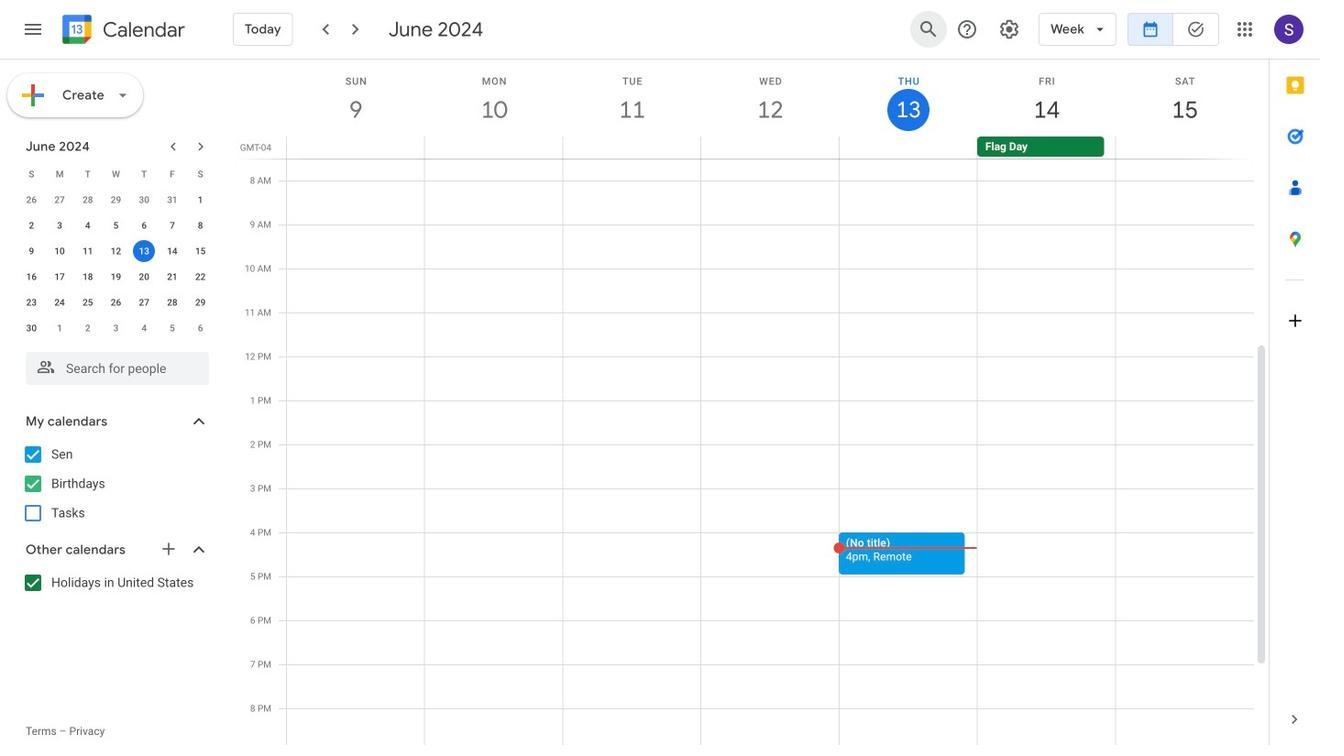 Task type: locate. For each thing, give the bounding box(es) containing it.
may 27 element
[[49, 189, 71, 211]]

16 element
[[20, 266, 42, 288]]

1 element
[[189, 189, 211, 211]]

sunday, june 9 element
[[287, 60, 425, 137]]

tab list
[[1270, 60, 1320, 694]]

july 2 element
[[77, 317, 99, 339]]

19 element
[[105, 266, 127, 288]]

row group
[[17, 187, 215, 341]]

15 element
[[189, 240, 211, 262]]

22 element
[[189, 266, 211, 288]]

settings menu image
[[999, 18, 1021, 40]]

calendar element
[[59, 11, 185, 51]]

13, today element
[[133, 240, 155, 262]]

grid
[[235, 60, 1269, 745]]

cell
[[287, 137, 425, 159], [425, 137, 563, 159], [563, 137, 701, 159], [701, 137, 839, 159], [839, 137, 977, 159], [1115, 137, 1253, 159], [130, 238, 158, 264]]

4 element
[[77, 215, 99, 237]]

21 element
[[161, 266, 183, 288]]

may 31 element
[[161, 189, 183, 211]]

tuesday, june 11 element
[[563, 60, 702, 137]]

july 4 element
[[133, 317, 155, 339]]

heading
[[99, 19, 185, 41]]

row
[[279, 137, 1269, 159], [17, 161, 215, 187], [17, 187, 215, 213], [17, 213, 215, 238], [17, 238, 215, 264], [17, 264, 215, 290], [17, 290, 215, 315], [17, 315, 215, 341]]

17 element
[[49, 266, 71, 288]]

main drawer image
[[22, 18, 44, 40]]

28 element
[[161, 292, 183, 314]]

6 element
[[133, 215, 155, 237]]

14 element
[[161, 240, 183, 262]]

july 6 element
[[189, 317, 211, 339]]

25 element
[[77, 292, 99, 314]]

23 element
[[20, 292, 42, 314]]

3 element
[[49, 215, 71, 237]]

None search field
[[0, 345, 227, 385]]

july 5 element
[[161, 317, 183, 339]]

wednesday, june 12 element
[[702, 60, 840, 137]]

11 element
[[77, 240, 99, 262]]

18 element
[[77, 266, 99, 288]]



Task type: vqa. For each thing, say whether or not it's contained in the screenshot.
Main Drawer icon
yes



Task type: describe. For each thing, give the bounding box(es) containing it.
july 1 element
[[49, 317, 71, 339]]

10 element
[[49, 240, 71, 262]]

may 26 element
[[20, 189, 42, 211]]

friday, june 14 element
[[978, 60, 1116, 137]]

2 element
[[20, 215, 42, 237]]

8 element
[[189, 215, 211, 237]]

30 element
[[20, 317, 42, 339]]

7 element
[[161, 215, 183, 237]]

june 2024 grid
[[17, 161, 215, 341]]

saturday, june 15 element
[[1116, 60, 1254, 137]]

may 29 element
[[105, 189, 127, 211]]

24 element
[[49, 292, 71, 314]]

add other calendars image
[[160, 540, 178, 558]]

27 element
[[133, 292, 155, 314]]

9 element
[[20, 240, 42, 262]]

20 element
[[133, 266, 155, 288]]

29 element
[[189, 292, 211, 314]]

Search for people text field
[[37, 352, 198, 385]]

monday, june 10 element
[[425, 60, 563, 137]]

cell inside june 2024 grid
[[130, 238, 158, 264]]

my calendars list
[[4, 440, 227, 528]]

12 element
[[105, 240, 127, 262]]

26 element
[[105, 292, 127, 314]]

thursday, june 13, today element
[[840, 60, 978, 137]]

5 element
[[105, 215, 127, 237]]

may 30 element
[[133, 189, 155, 211]]

july 3 element
[[105, 317, 127, 339]]

heading inside calendar element
[[99, 19, 185, 41]]

may 28 element
[[77, 189, 99, 211]]



